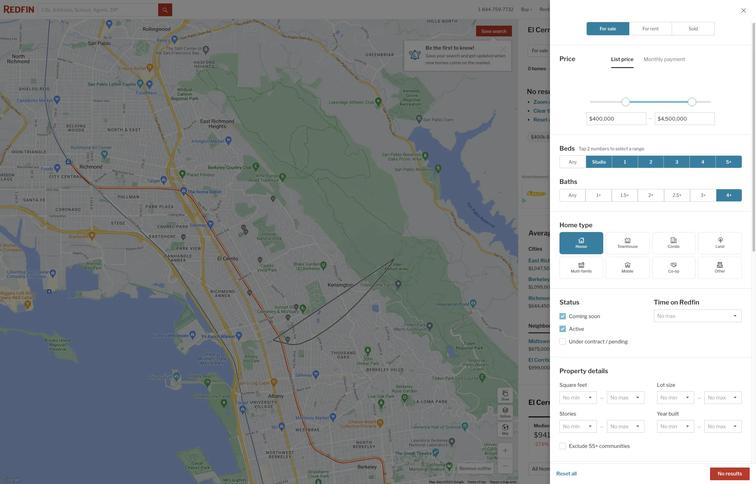 Task type: describe. For each thing, give the bounding box(es) containing it.
0 vertical spatial house
[[646, 135, 659, 140]]

zoom
[[534, 99, 548, 105]]

Studio checkbox
[[586, 156, 613, 168]]

For sale checkbox
[[587, 22, 630, 36]]

real
[[574, 399, 587, 407]]

# of homes sold 17 -10.5% year-over-year
[[606, 424, 652, 447]]

your inside the save your search and get updated when new homes come on the market.
[[437, 53, 446, 58]]

any for studio
[[569, 159, 577, 165]]

save for save search
[[482, 29, 492, 34]]

submit search image
[[163, 8, 168, 13]]

for sale inside 'button'
[[532, 48, 548, 53]]

years for 3 years
[[706, 464, 719, 470]]

1 horizontal spatial on
[[671, 299, 678, 307]]

home for home type
[[560, 221, 578, 229]]

median for -
[[534, 424, 550, 429]]

trends
[[611, 399, 633, 407]]

median sale price $941,500 -27.6% year-over-year
[[534, 424, 580, 447]]

el cerrito, ca homes for sale
[[528, 26, 624, 34]]

Any checkbox
[[560, 156, 586, 168]]

1+
[[597, 193, 601, 198]]

year built
[[657, 412, 679, 418]]

remove
[[577, 117, 595, 123]]

homes inside "kensington homes for sale $1,849,000"
[[666, 277, 682, 283]]

all home types
[[532, 467, 569, 473]]

5+
[[726, 159, 732, 165]]

remove
[[460, 466, 477, 472]]

for inside 'button'
[[532, 48, 539, 53]]

details
[[588, 368, 608, 375]]

3 years button
[[700, 463, 721, 472]]

the inside the save your search and get updated when new homes come on the market.
[[468, 60, 475, 65]]

be the first to know!
[[426, 45, 474, 51]]

$1,349,900
[[637, 304, 662, 309]]

search inside save search button
[[493, 29, 507, 34]]

year inside "1 year" button
[[683, 464, 693, 470]]

del norte homes for sale
[[637, 358, 696, 364]]

albany
[[637, 258, 654, 264]]

for for for sale option
[[600, 26, 607, 31]]

remove outline button
[[457, 464, 494, 475]]

2+
[[649, 193, 654, 198]]

reset all button
[[556, 468, 577, 481]]

berkeley homes for sale $1,095,000
[[529, 277, 586, 290]]

of for # of homes sold 17 -10.5% year-over-year
[[610, 424, 614, 429]]

multi-family
[[571, 269, 592, 274]]

heights
[[566, 258, 585, 264]]

cerrito, for el cerrito, ca homes for sale
[[536, 26, 561, 34]]

759-
[[493, 7, 503, 12]]

el right near
[[616, 229, 623, 238]]

time on redfin
[[654, 299, 700, 307]]

richmond homes for sale $644,450
[[529, 296, 589, 309]]

$629,000
[[637, 266, 659, 271]]

richmond inside richmond homes for sale $644,450
[[529, 296, 553, 302]]

Enter min text field
[[589, 116, 644, 122]]

el cerrito, ca real estate trends
[[529, 399, 633, 407]]

ca for el cerrito, ca homes for sale
[[562, 26, 572, 34]]

use
[[481, 481, 486, 485]]

4+ for 4+
[[726, 193, 732, 198]]

2 inside 2 "checkbox"
[[650, 159, 653, 165]]

communities
[[599, 444, 630, 450]]

1 vertical spatial cerrito,
[[624, 229, 649, 238]]

midtown
[[529, 339, 550, 345]]

sale inside 'button'
[[540, 48, 548, 53]]

francisco
[[648, 296, 671, 302]]

below
[[638, 117, 653, 123]]

rent
[[650, 26, 659, 31]]

map for map
[[502, 432, 509, 436]]

family
[[581, 269, 592, 274]]

tap
[[579, 146, 586, 151]]

Condo checkbox
[[652, 232, 696, 255]]

3 for 3 years
[[701, 464, 705, 470]]

1 filters from the left
[[555, 117, 569, 123]]

insights
[[696, 28, 715, 34]]

reset inside zoom out clear the map boundary reset all filters or remove one of your filters below to see more homes
[[534, 117, 548, 123]]

built
[[669, 412, 679, 418]]

status
[[560, 299, 580, 307]]

advertisement
[[522, 175, 549, 179]]

home type
[[560, 221, 593, 229]]

type
[[579, 221, 593, 229]]

1 checkbox
[[612, 156, 638, 168]]

to inside zoom out clear the map boundary reset all filters or remove one of your filters below to see more homes
[[654, 117, 659, 123]]

1.5+ radio
[[612, 189, 638, 202]]

median days on market 16
[[679, 424, 728, 440]]

cerrito for el cerrito
[[657, 157, 674, 163]]

1 year
[[679, 464, 693, 470]]

cerrito, for el cerrito, ca real estate trends
[[536, 399, 561, 407]]

studio+
[[578, 135, 594, 140]]

for sale button
[[528, 44, 560, 57]]

0 homes •
[[528, 66, 551, 72]]

soon
[[589, 314, 600, 320]]

year- inside median sale price $941,500 -27.6% year-over-year
[[550, 442, 560, 447]]

/
[[606, 339, 608, 345]]

all
[[532, 467, 538, 473]]

sale inside "kensington homes for sale $1,849,000"
[[691, 277, 701, 283]]

homes inside # of homes sold 17 -10.5% year-over-year
[[615, 424, 630, 429]]

townhouse
[[617, 244, 638, 249]]

for inside berkeley homes for sale $1,095,000
[[568, 277, 575, 283]]

san francisco homes for sale $1,349,900
[[637, 296, 707, 309]]

sale inside richmond homes for sale $644,450
[[579, 296, 589, 302]]

beds
[[560, 145, 575, 152]]

option group containing for sale
[[587, 22, 715, 36]]

for inside san francisco homes for sale $1,349,900
[[689, 296, 696, 302]]

4
[[702, 159, 705, 165]]

homes inside san francisco homes for sale $1,349,900
[[672, 296, 688, 302]]

$4.5m
[[547, 135, 560, 140]]

1.5+
[[621, 193, 629, 198]]

multi-
[[571, 269, 581, 274]]

homes inside midtown homes for sale $875,000
[[551, 339, 567, 345]]

0 horizontal spatial no
[[527, 88, 536, 96]]

0 vertical spatial price
[[560, 55, 576, 63]]

reset all filters button
[[533, 117, 570, 123]]

prices
[[578, 229, 598, 238]]

other
[[715, 269, 725, 274]]

1-844-759-7732 link
[[478, 7, 514, 12]]

1 vertical spatial redfin
[[680, 299, 700, 307]]

sale inside midtown homes for sale $875,000
[[576, 339, 586, 345]]

— for feet
[[600, 396, 604, 401]]

average home prices near el cerrito, ca
[[529, 229, 661, 238]]

- inside # of homes sold 17 -10.5% year-over-year
[[606, 442, 608, 447]]

time
[[654, 299, 669, 307]]

for inside el cerrito hills homes for sale $999,000
[[581, 358, 588, 364]]

types
[[555, 467, 569, 473]]

list price element
[[611, 51, 634, 68]]

options
[[500, 415, 511, 419]]

see
[[660, 117, 668, 123]]

hills
[[552, 358, 563, 364]]

— for size
[[698, 396, 702, 401]]

0 horizontal spatial market
[[677, 28, 694, 34]]

1 vertical spatial map
[[503, 481, 509, 485]]

report a map error link
[[490, 481, 517, 485]]

op
[[675, 269, 679, 274]]

first
[[443, 45, 453, 51]]

active
[[569, 326, 584, 332]]

outline
[[477, 466, 491, 472]]

Land checkbox
[[698, 232, 742, 255]]

more
[[669, 117, 682, 123]]

select
[[616, 146, 628, 151]]

— for built
[[698, 425, 702, 430]]

no inside button
[[718, 472, 725, 478]]

map inside zoom out clear the map boundary reset all filters or remove one of your filters below to see more homes
[[556, 108, 567, 114]]

0 vertical spatial a
[[629, 146, 632, 151]]

options button
[[498, 405, 513, 421]]

payment
[[664, 56, 685, 62]]

over- inside median sale price $941,500 -27.6% year-over-year
[[560, 442, 571, 447]]

clear the map boundary button
[[533, 108, 591, 114]]

0
[[528, 66, 531, 71]]

year- inside # of homes sold 17 -10.5% year-over-year
[[622, 442, 633, 447]]

tap 2 numbers to select a range
[[579, 146, 645, 151]]

stories
[[560, 412, 576, 418]]

come
[[450, 60, 461, 65]]

for inside midtown homes for sale $875,000
[[568, 339, 575, 345]]

maximum price slider
[[688, 98, 696, 106]]

homes inside the 0 homes •
[[532, 66, 546, 71]]

1 horizontal spatial sale
[[610, 26, 624, 34]]

of inside zoom out clear the map boundary reset all filters or remove one of your filters below to see more homes
[[606, 117, 611, 123]]

of for terms of use
[[477, 481, 480, 485]]

0 horizontal spatial results
[[538, 88, 561, 96]]

mobile
[[622, 269, 634, 274]]

lot
[[657, 383, 665, 389]]

$400k-
[[531, 135, 547, 140]]

Co-op checkbox
[[652, 257, 696, 279]]

- inside median sale price $941,500 -27.6% year-over-year
[[534, 442, 536, 447]]

sale inside berkeley homes for sale $1,095,000
[[576, 277, 586, 283]]

1 vertical spatial a
[[500, 481, 502, 485]]

map data ©2023 google
[[429, 481, 464, 485]]

For rent checkbox
[[629, 22, 672, 36]]

5 years
[[727, 464, 745, 470]]

error
[[510, 481, 517, 485]]

all inside button
[[572, 472, 577, 478]]

kensington homes for sale $1,849,000
[[637, 277, 701, 290]]

2.5+ radio
[[664, 189, 690, 202]]



Task type: locate. For each thing, give the bounding box(es) containing it.
to inside 'dialog'
[[454, 45, 459, 51]]

2 years from the left
[[732, 464, 745, 470]]

1 left 3 years in the right of the page
[[679, 464, 681, 470]]

any down beds
[[569, 159, 577, 165]]

the inside zoom out clear the map boundary reset all filters or remove one of your filters below to see more homes
[[547, 108, 555, 114]]

1 horizontal spatial for
[[600, 26, 607, 31]]

el for el cerrito
[[652, 157, 656, 163]]

of right '#'
[[610, 424, 614, 429]]

codes
[[585, 323, 600, 329]]

1 vertical spatial house
[[576, 244, 587, 249]]

cerrito, up stories at the right
[[536, 399, 561, 407]]

2 right california
[[650, 159, 653, 165]]

844-
[[482, 7, 493, 12]]

$875,000
[[529, 347, 550, 352]]

0 vertical spatial all
[[549, 117, 554, 123]]

california link
[[623, 157, 645, 163]]

sale up list
[[610, 26, 624, 34]]

sale inside el cerrito hills homes for sale $999,000
[[589, 358, 599, 364]]

cerrito inside el cerrito hills homes for sale $999,000
[[534, 358, 551, 364]]

condo
[[668, 244, 680, 249]]

City, Address, School, Agent, ZIP search field
[[38, 3, 158, 16]]

1 over- from the left
[[560, 442, 571, 447]]

report ad button
[[739, 176, 753, 181]]

0 horizontal spatial a
[[500, 481, 502, 485]]

to for be the first to know!
[[454, 45, 459, 51]]

map button
[[498, 422, 513, 438]]

save inside button
[[482, 29, 492, 34]]

to for tap 2 numbers to select a range
[[610, 146, 615, 151]]

home for home features
[[560, 472, 578, 480]]

a
[[629, 146, 632, 151], [500, 481, 502, 485]]

0 vertical spatial 4+
[[611, 135, 616, 140]]

homes
[[574, 26, 597, 34], [615, 424, 630, 429]]

homes right more
[[683, 117, 699, 123]]

save down '844-'
[[482, 29, 492, 34]]

0 vertical spatial on
[[462, 60, 467, 65]]

option group
[[587, 22, 715, 36], [560, 156, 742, 168], [560, 189, 742, 202], [560, 232, 742, 279]]

2
[[587, 146, 590, 151], [650, 159, 653, 165]]

1 vertical spatial richmond
[[529, 296, 553, 302]]

results inside no results button
[[726, 472, 742, 478]]

0 horizontal spatial median
[[534, 424, 550, 429]]

del
[[637, 358, 645, 364]]

el right california
[[652, 157, 656, 163]]

terms of use link
[[468, 481, 486, 485]]

list box
[[654, 310, 742, 323], [560, 392, 597, 405], [607, 392, 644, 405], [657, 392, 695, 405], [705, 392, 742, 405], [560, 421, 597, 433], [607, 421, 644, 433], [657, 421, 695, 433], [705, 421, 742, 433]]

sale inside option
[[608, 26, 616, 31]]

save inside the save your search and get updated when new homes come on the market.
[[426, 53, 436, 58]]

market right days at the right
[[713, 424, 728, 429]]

co-op
[[668, 269, 679, 274]]

any inside "option"
[[569, 193, 577, 198]]

map down out
[[556, 108, 567, 114]]

homes up co-
[[655, 258, 671, 264]]

0 horizontal spatial 3
[[676, 159, 679, 165]]

2 vertical spatial the
[[547, 108, 555, 114]]

zip codes
[[576, 323, 600, 329]]

0 horizontal spatial the
[[433, 45, 441, 51]]

be the first to know! dialog
[[404, 37, 511, 71]]

market insights
[[677, 28, 715, 34]]

to left select on the right of page
[[610, 146, 615, 151]]

el right 'draw'
[[529, 399, 535, 407]]

for sale up list
[[600, 26, 616, 31]]

1 median from the left
[[534, 424, 550, 429]]

years right 5
[[732, 464, 745, 470]]

range
[[633, 146, 645, 151]]

5 years button
[[726, 463, 746, 472]]

1 horizontal spatial house
[[646, 135, 659, 140]]

2 vertical spatial of
[[477, 481, 480, 485]]

updated
[[477, 53, 494, 58]]

0 horizontal spatial your
[[437, 53, 446, 58]]

map left error
[[503, 481, 509, 485]]

0 vertical spatial for sale
[[600, 26, 616, 31]]

map for map data ©2023 google
[[429, 481, 435, 485]]

on right time
[[671, 299, 678, 307]]

for inside checkbox
[[643, 26, 649, 31]]

$1,849,000
[[637, 285, 662, 290]]

0 horizontal spatial no results
[[527, 88, 561, 96]]

0 vertical spatial richmond
[[541, 258, 565, 264]]

2 horizontal spatial year
[[683, 464, 693, 470]]

House checkbox
[[560, 232, 603, 255]]

4+ inside option
[[726, 193, 732, 198]]

0 vertical spatial your
[[437, 53, 446, 58]]

all
[[549, 117, 554, 123], [572, 472, 577, 478]]

save up "new"
[[426, 53, 436, 58]]

el inside el cerrito hills homes for sale $999,000
[[529, 358, 533, 364]]

median for 16
[[679, 424, 694, 429]]

homes inside east richmond heights homes for sale $1,047,500
[[586, 258, 602, 264]]

save search button
[[476, 26, 512, 36]]

richmond up $1,047,500
[[541, 258, 565, 264]]

sale up $941,500
[[551, 424, 560, 429]]

homes down co-op on the right bottom of the page
[[666, 277, 682, 283]]

no results
[[527, 88, 561, 96], [718, 472, 742, 478]]

all inside zoom out clear the map boundary reset all filters or remove one of your filters below to see more homes
[[549, 117, 554, 123]]

market
[[677, 28, 694, 34], [713, 424, 728, 429]]

save search
[[482, 29, 507, 34]]

for sale up the 0 homes •
[[532, 48, 548, 53]]

your right one
[[612, 117, 622, 123]]

advertisement region
[[522, 180, 753, 208]]

2+ radio
[[638, 189, 664, 202]]

report left the ad at the right
[[739, 176, 748, 179]]

sold inside # of homes sold 17 -10.5% year-over-year
[[631, 424, 640, 429]]

save your search and get updated when new homes come on the market.
[[426, 53, 506, 65]]

el up the $999,000
[[529, 358, 533, 364]]

results down 5 years
[[726, 472, 742, 478]]

2 year- from the left
[[622, 442, 633, 447]]

3 years
[[701, 464, 719, 470]]

0 vertical spatial cerrito
[[657, 157, 674, 163]]

Any radio
[[560, 189, 586, 202]]

1 horizontal spatial cerrito
[[657, 157, 674, 163]]

1 vertical spatial search
[[446, 53, 460, 58]]

Mobile checkbox
[[606, 257, 650, 279]]

0 horizontal spatial search
[[446, 53, 460, 58]]

richmond inside east richmond heights homes for sale $1,047,500
[[541, 258, 565, 264]]

monthly payment element
[[644, 51, 685, 68]]

price down stories at the right
[[561, 424, 572, 429]]

1 horizontal spatial your
[[612, 117, 622, 123]]

any down baths
[[569, 193, 577, 198]]

price inside median sale price $941,500 -27.6% year-over-year
[[561, 424, 572, 429]]

homes up the family
[[586, 258, 602, 264]]

the right 'be'
[[433, 45, 441, 51]]

4+ right 3+ radio
[[726, 193, 732, 198]]

2 checkbox
[[638, 156, 664, 168]]

map inside button
[[502, 432, 509, 436]]

1 year- from the left
[[550, 442, 560, 447]]

for inside option
[[600, 26, 607, 31]]

search down 759-
[[493, 29, 507, 34]]

homes right 0
[[532, 66, 546, 71]]

1 vertical spatial all
[[572, 472, 577, 478]]

be
[[426, 45, 432, 51]]

no down 3 years in the right of the page
[[718, 472, 725, 478]]

1 - from the left
[[534, 442, 536, 447]]

0 horizontal spatial on
[[462, 60, 467, 65]]

1 horizontal spatial 4+
[[726, 193, 732, 198]]

0 horizontal spatial map
[[429, 481, 435, 485]]

map left "data"
[[429, 481, 435, 485]]

1 vertical spatial no
[[718, 472, 725, 478]]

price
[[560, 55, 576, 63], [561, 424, 572, 429]]

report for report a map error
[[490, 481, 500, 485]]

homes right norte
[[662, 358, 678, 364]]

search up come on the top of page
[[446, 53, 460, 58]]

cerrito for el cerrito hills homes for sale $999,000
[[534, 358, 551, 364]]

coming soon
[[569, 314, 600, 320]]

- down 17
[[606, 442, 608, 447]]

market.
[[476, 60, 491, 65]]

0 horizontal spatial 1
[[624, 159, 626, 165]]

data
[[436, 481, 443, 485]]

$400k-$4.5m
[[531, 135, 560, 140]]

1-
[[478, 7, 482, 12]]

market inside median days on market 16
[[713, 424, 728, 429]]

results
[[538, 88, 561, 96], [726, 472, 742, 478]]

your down first
[[437, 53, 446, 58]]

co-
[[668, 269, 675, 274]]

1+ radio
[[586, 189, 612, 202]]

any for 1+
[[569, 193, 577, 198]]

and
[[461, 53, 468, 58]]

2 vertical spatial cerrito,
[[536, 399, 561, 407]]

report for report ad
[[739, 176, 748, 179]]

1 horizontal spatial filters
[[624, 117, 637, 123]]

0 horizontal spatial redfin
[[601, 157, 617, 163]]

year inside median sale price $941,500 -27.6% year-over-year
[[571, 442, 580, 447]]

list
[[611, 56, 620, 62]]

0 vertical spatial no
[[527, 88, 536, 96]]

a left the range in the right of the page
[[629, 146, 632, 151]]

4+ baths
[[611, 135, 629, 140]]

sale inside median sale price $941,500 -27.6% year-over-year
[[551, 424, 560, 429]]

0 vertical spatial report
[[739, 176, 748, 179]]

know!
[[460, 45, 474, 51]]

your inside zoom out clear the map boundary reset all filters or remove one of your filters below to see more homes
[[612, 117, 622, 123]]

Multi-family checkbox
[[560, 257, 603, 279]]

homes inside el cerrito hills homes for sale $999,000
[[564, 358, 580, 364]]

filters down 'clear the map boundary' button
[[555, 117, 569, 123]]

cerrito, up townhouse
[[624, 229, 649, 238]]

1 horizontal spatial all
[[572, 472, 577, 478]]

1 horizontal spatial 1
[[679, 464, 681, 470]]

feet
[[578, 383, 587, 389]]

results up out
[[538, 88, 561, 96]]

1 horizontal spatial to
[[610, 146, 615, 151]]

zip codes element
[[576, 318, 600, 334]]

report inside button
[[739, 176, 748, 179]]

to right first
[[454, 45, 459, 51]]

option group containing house
[[560, 232, 742, 279]]

sold inside sold option
[[689, 26, 698, 31]]

homes inside richmond homes for sale $644,450
[[554, 296, 570, 302]]

for sale inside option
[[600, 26, 616, 31]]

0 vertical spatial cerrito,
[[536, 26, 561, 34]]

all right types
[[572, 472, 577, 478]]

homes inside the save your search and get updated when new homes come on the market.
[[435, 60, 449, 65]]

year
[[657, 412, 668, 418]]

home
[[560, 221, 578, 229], [539, 467, 554, 473], [560, 472, 578, 480]]

no results down 5
[[718, 472, 742, 478]]

ca for el cerrito, ca real estate trends
[[563, 399, 573, 407]]

studio
[[592, 159, 606, 165]]

17
[[606, 431, 614, 440]]

redfin down tap 2 numbers to select a range
[[601, 157, 617, 163]]

1 horizontal spatial no results
[[718, 472, 742, 478]]

homes inside zoom out clear the map boundary reset all filters or remove one of your filters below to see more homes
[[683, 117, 699, 123]]

1 for 1 year
[[679, 464, 681, 470]]

coming
[[569, 314, 588, 320]]

average
[[529, 229, 556, 238]]

Sold checkbox
[[672, 22, 715, 36]]

report right use
[[490, 481, 500, 485]]

save
[[482, 29, 492, 34], [426, 53, 436, 58]]

1 vertical spatial report
[[490, 481, 500, 485]]

0 horizontal spatial sale
[[551, 424, 560, 429]]

1 horizontal spatial year-
[[622, 442, 633, 447]]

0 horizontal spatial all
[[549, 117, 554, 123]]

sale inside albany homes for sale $629,000
[[680, 258, 690, 264]]

baths
[[617, 135, 629, 140]]

0 horizontal spatial 2
[[587, 146, 590, 151]]

your
[[437, 53, 446, 58], [612, 117, 622, 123]]

2 horizontal spatial for
[[643, 26, 649, 31]]

estate
[[588, 399, 610, 407]]

median up $941,500
[[534, 424, 550, 429]]

homes up the property
[[564, 358, 580, 364]]

minimum price slider
[[622, 98, 630, 106]]

over- right "10.5%"
[[633, 442, 643, 447]]

1 vertical spatial for sale
[[532, 48, 548, 53]]

contract
[[585, 339, 605, 345]]

of right one
[[606, 117, 611, 123]]

1 horizontal spatial results
[[726, 472, 742, 478]]

1 horizontal spatial years
[[732, 464, 745, 470]]

1 inside button
[[679, 464, 681, 470]]

0 vertical spatial search
[[493, 29, 507, 34]]

property details
[[560, 368, 608, 375]]

•
[[549, 66, 551, 72]]

filters left below
[[624, 117, 637, 123]]

the up reset all filters button at the top right
[[547, 108, 555, 114]]

1 for 1
[[624, 159, 626, 165]]

7732
[[503, 7, 514, 12]]

- down $941,500
[[534, 442, 536, 447]]

report
[[739, 176, 748, 179], [490, 481, 500, 485]]

el for el cerrito, ca real estate trends
[[529, 399, 535, 407]]

over- inside # of homes sold 17 -10.5% year-over-year
[[633, 442, 643, 447]]

for inside east richmond heights homes for sale $1,047,500
[[603, 258, 610, 264]]

1 horizontal spatial reset
[[556, 472, 571, 478]]

no up zoom
[[527, 88, 536, 96]]

years for 5 years
[[732, 464, 745, 470]]

0 vertical spatial no results
[[527, 88, 561, 96]]

1 vertical spatial results
[[726, 472, 742, 478]]

homes up "$1,095,000"
[[551, 277, 567, 283]]

1 years from the left
[[706, 464, 719, 470]]

house down prices
[[576, 244, 587, 249]]

0 horizontal spatial years
[[706, 464, 719, 470]]

land
[[716, 244, 725, 249]]

0 vertical spatial ca
[[562, 26, 572, 34]]

over- down $941,500
[[560, 442, 571, 447]]

no results inside button
[[718, 472, 742, 478]]

for for the for rent checkbox
[[643, 26, 649, 31]]

save for save your search and get updated when new homes come on the market.
[[426, 53, 436, 58]]

new
[[426, 60, 434, 65]]

16
[[679, 431, 687, 440]]

lot size
[[657, 383, 675, 389]]

on down and
[[462, 60, 467, 65]]

year inside # of homes sold 17 -10.5% year-over-year
[[643, 442, 652, 447]]

0 horizontal spatial year-
[[550, 442, 560, 447]]

no
[[527, 88, 536, 96], [718, 472, 725, 478]]

price down el cerrito, ca homes for sale
[[560, 55, 576, 63]]

near
[[600, 229, 615, 238]]

redfin link
[[601, 157, 617, 163]]

market left insights
[[677, 28, 694, 34]]

median inside median days on market 16
[[679, 424, 694, 429]]

on inside the save your search and get updated when new homes come on the market.
[[462, 60, 467, 65]]

#
[[606, 424, 609, 429]]

0 vertical spatial market
[[677, 28, 694, 34]]

median inside median sale price $941,500 -27.6% year-over-year
[[534, 424, 550, 429]]

1 vertical spatial market
[[713, 424, 728, 429]]

3 checkbox
[[664, 156, 690, 168]]

el up the for sale 'button'
[[528, 26, 534, 34]]

house down below
[[646, 135, 659, 140]]

1 down select on the right of page
[[624, 159, 626, 165]]

2 - from the left
[[606, 442, 608, 447]]

one
[[596, 117, 605, 123]]

2 median from the left
[[679, 424, 694, 429]]

0 vertical spatial of
[[606, 117, 611, 123]]

4+
[[611, 135, 616, 140], [726, 193, 732, 198]]

4+ radio
[[716, 189, 742, 202]]

house inside checkbox
[[576, 244, 587, 249]]

to left see
[[654, 117, 659, 123]]

3 for 3
[[676, 159, 679, 165]]

3 inside button
[[701, 464, 705, 470]]

year- right "10.5%"
[[622, 442, 633, 447]]

the down get at the right top of page
[[468, 60, 475, 65]]

all down 'clear the map boundary' button
[[549, 117, 554, 123]]

0 horizontal spatial homes
[[574, 26, 597, 34]]

homes left under
[[551, 339, 567, 345]]

terms of use
[[468, 481, 486, 485]]

0 vertical spatial sale
[[610, 26, 624, 34]]

for inside richmond homes for sale $644,450
[[571, 296, 578, 302]]

homes inside berkeley homes for sale $1,095,000
[[551, 277, 567, 283]]

homes inside albany homes for sale $629,000
[[655, 258, 671, 264]]

cerrito, up the for sale 'button'
[[536, 26, 561, 34]]

google image
[[2, 477, 23, 485]]

1 vertical spatial on
[[671, 299, 678, 307]]

2 vertical spatial on
[[707, 424, 712, 429]]

homes down "kensington homes for sale $1,849,000"
[[672, 296, 688, 302]]

Other checkbox
[[698, 257, 742, 279]]

0 horizontal spatial house
[[576, 244, 587, 249]]

on right days at the right
[[707, 424, 712, 429]]

3+ radio
[[690, 189, 716, 202]]

0 vertical spatial the
[[433, 45, 441, 51]]

homes down berkeley homes for sale $1,095,000
[[554, 296, 570, 302]]

exclude 55+ communities
[[569, 444, 630, 450]]

list price
[[611, 56, 634, 62]]

on inside median days on market 16
[[707, 424, 712, 429]]

2 vertical spatial to
[[610, 146, 615, 151]]

1 vertical spatial reset
[[556, 472, 571, 478]]

1 horizontal spatial 2
[[650, 159, 653, 165]]

for sale
[[600, 26, 616, 31], [532, 48, 548, 53]]

median
[[534, 424, 550, 429], [679, 424, 694, 429]]

0 vertical spatial map
[[502, 432, 509, 436]]

2 right tap
[[587, 146, 590, 151]]

1 horizontal spatial market
[[713, 424, 728, 429]]

el for el cerrito hills homes for sale $999,000
[[529, 358, 533, 364]]

for inside albany homes for sale $629,000
[[673, 258, 679, 264]]

sale inside east richmond heights homes for sale $1,047,500
[[611, 258, 621, 264]]

under
[[569, 339, 584, 345]]

5+ checkbox
[[716, 156, 742, 168]]

0 horizontal spatial sold
[[631, 424, 640, 429]]

4+ left baths
[[611, 135, 616, 140]]

map down options on the right bottom of the page
[[502, 432, 509, 436]]

0 horizontal spatial reset
[[534, 117, 548, 123]]

el for el cerrito, ca homes for sale
[[528, 26, 534, 34]]

$999,000
[[529, 366, 550, 371]]

redfin right time
[[680, 299, 700, 307]]

for inside "kensington homes for sale $1,849,000"
[[683, 277, 690, 283]]

4+ for 4+ baths
[[611, 135, 616, 140]]

2 over- from the left
[[633, 442, 643, 447]]

1 horizontal spatial redfin
[[680, 299, 700, 307]]

1 vertical spatial to
[[654, 117, 659, 123]]

Enter max text field
[[658, 116, 712, 122]]

0 vertical spatial redfin
[[601, 157, 617, 163]]

10.5%
[[608, 442, 621, 447]]

1 horizontal spatial homes
[[615, 424, 630, 429]]

1 horizontal spatial sold
[[689, 26, 698, 31]]

median up 16
[[679, 424, 694, 429]]

$1,047,500
[[529, 266, 553, 271]]

0 horizontal spatial to
[[454, 45, 459, 51]]

search inside the save your search and get updated when new homes come on the market.
[[446, 53, 460, 58]]

0 horizontal spatial cerrito
[[534, 358, 551, 364]]

3 right el cerrito
[[676, 159, 679, 165]]

1 vertical spatial the
[[468, 60, 475, 65]]

neighborhoods element
[[529, 318, 566, 334]]

0 vertical spatial any
[[569, 159, 577, 165]]

1 horizontal spatial a
[[629, 146, 632, 151]]

sale inside san francisco homes for sale $1,349,900
[[697, 296, 707, 302]]

1 horizontal spatial no
[[718, 472, 725, 478]]

no results up zoom out button
[[527, 88, 561, 96]]

size
[[666, 383, 675, 389]]

2 horizontal spatial the
[[547, 108, 555, 114]]

1 vertical spatial any
[[569, 193, 577, 198]]

reset inside button
[[556, 472, 571, 478]]

reset
[[534, 117, 548, 123], [556, 472, 571, 478]]

a left error
[[500, 481, 502, 485]]

1 vertical spatial sale
[[551, 424, 560, 429]]

cities heading
[[529, 246, 746, 253]]

1 vertical spatial ca
[[651, 229, 661, 238]]

map region
[[0, 0, 593, 485]]

year- down $941,500
[[550, 442, 560, 447]]

of left use
[[477, 481, 480, 485]]

1 vertical spatial map
[[429, 481, 435, 485]]

2 filters from the left
[[624, 117, 637, 123]]

Townhouse checkbox
[[606, 232, 650, 255]]

0 horizontal spatial filters
[[555, 117, 569, 123]]

3 right 1 year
[[701, 464, 705, 470]]

3 inside 'option'
[[676, 159, 679, 165]]

4 checkbox
[[690, 156, 716, 168]]

-
[[534, 442, 536, 447], [606, 442, 608, 447]]

0 vertical spatial homes
[[574, 26, 597, 34]]

1 vertical spatial sold
[[631, 424, 640, 429]]

norte
[[646, 358, 660, 364]]

1 horizontal spatial median
[[679, 424, 694, 429]]

0 vertical spatial results
[[538, 88, 561, 96]]

home
[[558, 229, 577, 238]]

of inside # of homes sold 17 -10.5% year-over-year
[[610, 424, 614, 429]]

years left 5
[[706, 464, 719, 470]]

0 horizontal spatial 4+
[[611, 135, 616, 140]]

richmond up "$644,450"
[[529, 296, 553, 302]]

any inside checkbox
[[569, 159, 577, 165]]

homes right "new"
[[435, 60, 449, 65]]

1 inside option
[[624, 159, 626, 165]]



Task type: vqa. For each thing, say whether or not it's contained in the screenshot.
the middle "the"
yes



